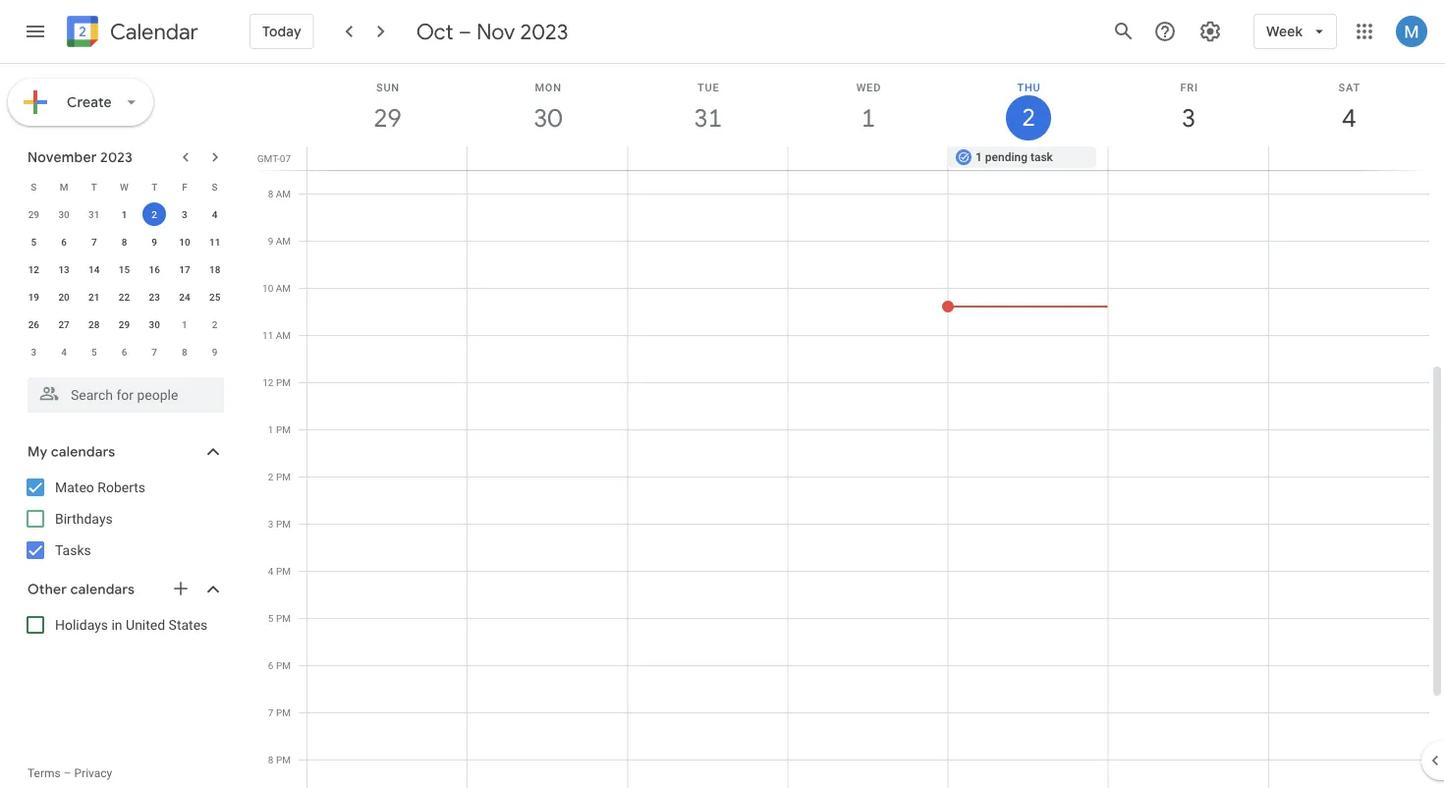 Task type: vqa. For each thing, say whether or not it's contained in the screenshot.
the leftmost 'tab list'
no



Task type: locate. For each thing, give the bounding box(es) containing it.
7
[[91, 236, 97, 248], [152, 346, 157, 358], [268, 707, 274, 719]]

10 up 17
[[179, 236, 190, 248]]

30 down 'mon'
[[533, 102, 561, 134]]

4 down 27 element
[[61, 346, 67, 358]]

1 vertical spatial 11
[[262, 329, 274, 341]]

9 inside grid
[[268, 235, 274, 247]]

12 up 19
[[28, 263, 39, 275]]

other calendars
[[28, 581, 135, 599]]

1 horizontal spatial 29
[[119, 318, 130, 330]]

29 element
[[113, 313, 136, 336]]

2 vertical spatial 5
[[268, 612, 274, 624]]

1 horizontal spatial 7
[[152, 346, 157, 358]]

cell down 30 link
[[468, 146, 628, 170]]

0 horizontal spatial 10
[[179, 236, 190, 248]]

0 vertical spatial 30
[[533, 102, 561, 134]]

10 up the 11 am
[[262, 282, 274, 294]]

row containing 26
[[19, 311, 230, 338]]

2 t from the left
[[152, 181, 158, 193]]

mon 30
[[533, 81, 562, 134]]

1 link
[[846, 95, 892, 141]]

2 cell from the left
[[468, 146, 628, 170]]

1 horizontal spatial s
[[212, 181, 218, 193]]

1 vertical spatial 31
[[89, 208, 100, 220]]

2 horizontal spatial 7
[[268, 707, 274, 719]]

1 horizontal spatial –
[[459, 18, 472, 45]]

my calendars
[[28, 443, 115, 461]]

6 down 29 element
[[122, 346, 127, 358]]

terms
[[28, 767, 61, 780]]

4 row from the top
[[19, 256, 230, 283]]

am for 9 am
[[276, 235, 291, 247]]

grid
[[252, 64, 1446, 788]]

5 inside grid
[[268, 612, 274, 624]]

3 down fri
[[1181, 102, 1195, 134]]

8 pm
[[268, 754, 291, 766]]

13 element
[[52, 258, 76, 281]]

7 down 30 element
[[152, 346, 157, 358]]

9 am
[[268, 235, 291, 247]]

29 left october 30 element
[[28, 208, 39, 220]]

3 down 26 element
[[31, 346, 37, 358]]

0 vertical spatial 10
[[179, 236, 190, 248]]

settings menu image
[[1199, 20, 1223, 43]]

11 for 11 am
[[262, 329, 274, 341]]

pm up 5 pm
[[276, 565, 291, 577]]

1 up december 8 'element'
[[182, 318, 188, 330]]

week
[[1267, 23, 1303, 40]]

october 30 element
[[52, 202, 76, 226]]

december 5 element
[[82, 340, 106, 364]]

pending
[[986, 150, 1028, 164]]

30 inside the mon 30
[[533, 102, 561, 134]]

0 horizontal spatial 31
[[89, 208, 100, 220]]

4
[[1342, 102, 1356, 134], [212, 208, 218, 220], [61, 346, 67, 358], [268, 565, 274, 577]]

2023 up w
[[100, 148, 133, 166]]

0 horizontal spatial t
[[91, 181, 97, 193]]

4 pm from the top
[[276, 518, 291, 530]]

december 4 element
[[52, 340, 76, 364]]

28
[[89, 318, 100, 330]]

row containing 3
[[19, 338, 230, 366]]

2 vertical spatial 7
[[268, 707, 274, 719]]

1 vertical spatial –
[[64, 767, 71, 780]]

4 am from the top
[[276, 329, 291, 341]]

s
[[31, 181, 37, 193], [212, 181, 218, 193]]

27 element
[[52, 313, 76, 336]]

5 up 6 pm
[[268, 612, 274, 624]]

1 down "12 pm"
[[268, 424, 274, 435]]

14
[[89, 263, 100, 275]]

9 for december 9 element
[[212, 346, 218, 358]]

2 horizontal spatial 29
[[373, 102, 401, 134]]

12 down the 11 am
[[263, 376, 274, 388]]

2023 right "nov"
[[520, 18, 569, 45]]

31 right october 30 element
[[89, 208, 100, 220]]

5 pm
[[268, 612, 291, 624]]

13
[[58, 263, 70, 275]]

row up 2, today element
[[19, 173, 230, 201]]

8 for december 8 'element'
[[182, 346, 188, 358]]

1 horizontal spatial 2023
[[520, 18, 569, 45]]

pm for 5 pm
[[276, 612, 291, 624]]

1 pm
[[268, 424, 291, 435]]

12 element
[[22, 258, 46, 281]]

1 pending task button
[[949, 146, 1097, 168]]

0 vertical spatial calendars
[[51, 443, 115, 461]]

row up 29 element
[[19, 283, 230, 311]]

12 inside 'row group'
[[28, 263, 39, 275]]

7 down october 31 element on the left of the page
[[91, 236, 97, 248]]

2 link
[[1007, 95, 1052, 141]]

29 down sun
[[373, 102, 401, 134]]

1 horizontal spatial 10
[[262, 282, 274, 294]]

– right oct
[[459, 18, 472, 45]]

pm up 2 pm
[[276, 424, 291, 435]]

in
[[112, 617, 122, 633]]

row up the 22 "element"
[[19, 256, 230, 283]]

31 down tue
[[693, 102, 721, 134]]

2 pm from the top
[[276, 424, 291, 435]]

privacy
[[74, 767, 112, 780]]

row
[[19, 173, 230, 201], [19, 201, 230, 228], [19, 228, 230, 256], [19, 256, 230, 283], [19, 283, 230, 311], [19, 311, 230, 338], [19, 338, 230, 366]]

am down 07
[[276, 188, 291, 200]]

row containing s
[[19, 173, 230, 201]]

2 horizontal spatial 5
[[268, 612, 274, 624]]

0 horizontal spatial 5
[[31, 236, 37, 248]]

12 for 12
[[28, 263, 39, 275]]

1
[[861, 102, 875, 134], [976, 150, 983, 164], [122, 208, 127, 220], [182, 318, 188, 330], [268, 424, 274, 435]]

row up december 6 element on the left top of page
[[19, 311, 230, 338]]

9 down 2, today element
[[152, 236, 157, 248]]

s up october 29 element
[[31, 181, 37, 193]]

calendars up in
[[70, 581, 135, 599]]

2023
[[520, 18, 569, 45], [100, 148, 133, 166]]

15 element
[[113, 258, 136, 281]]

1 horizontal spatial 6
[[122, 346, 127, 358]]

0 horizontal spatial 9
[[152, 236, 157, 248]]

07
[[280, 152, 291, 164]]

1 horizontal spatial 12
[[263, 376, 274, 388]]

29 inside grid
[[373, 102, 401, 134]]

0 vertical spatial 6
[[61, 236, 67, 248]]

31
[[693, 102, 721, 134], [89, 208, 100, 220]]

0 vertical spatial 2023
[[520, 18, 569, 45]]

3 am from the top
[[276, 282, 291, 294]]

None search field
[[0, 370, 244, 413]]

0 vertical spatial 11
[[209, 236, 220, 248]]

am for 11 am
[[276, 329, 291, 341]]

17
[[179, 263, 190, 275]]

pm
[[276, 376, 291, 388], [276, 424, 291, 435], [276, 471, 291, 483], [276, 518, 291, 530], [276, 565, 291, 577], [276, 612, 291, 624], [276, 660, 291, 671], [276, 707, 291, 719], [276, 754, 291, 766]]

19
[[28, 291, 39, 303]]

7 for december 7 element
[[152, 346, 157, 358]]

3 pm from the top
[[276, 471, 291, 483]]

5 down october 29 element
[[31, 236, 37, 248]]

16
[[149, 263, 160, 275]]

17 element
[[173, 258, 197, 281]]

1 s from the left
[[31, 181, 37, 193]]

cell down 3 "link" at the right top
[[1109, 146, 1269, 170]]

week button
[[1254, 8, 1338, 55]]

s right f
[[212, 181, 218, 193]]

2 horizontal spatial 6
[[268, 660, 274, 671]]

0 horizontal spatial 11
[[209, 236, 220, 248]]

1 for 1 pending task
[[976, 150, 983, 164]]

support image
[[1154, 20, 1178, 43]]

7 pm
[[268, 707, 291, 719]]

create
[[67, 93, 112, 111]]

8 pm from the top
[[276, 707, 291, 719]]

pm up 4 pm
[[276, 518, 291, 530]]

24 element
[[173, 285, 197, 309]]

1 vertical spatial 29
[[28, 208, 39, 220]]

1 down "wed"
[[861, 102, 875, 134]]

1 vertical spatial 12
[[263, 376, 274, 388]]

sat 4
[[1339, 81, 1361, 134]]

0 vertical spatial 5
[[31, 236, 37, 248]]

1 vertical spatial 6
[[122, 346, 127, 358]]

1 am from the top
[[276, 188, 291, 200]]

am down 8 am
[[276, 235, 291, 247]]

row up the 15 element
[[19, 228, 230, 256]]

sun
[[376, 81, 400, 93]]

2
[[1021, 102, 1035, 133], [152, 208, 157, 220], [212, 318, 218, 330], [268, 471, 274, 483]]

am up "12 pm"
[[276, 329, 291, 341]]

3 row from the top
[[19, 228, 230, 256]]

2 cell
[[139, 201, 170, 228]]

nov
[[477, 18, 515, 45]]

2 inside cell
[[152, 208, 157, 220]]

10 inside 'row group'
[[179, 236, 190, 248]]

thu 2
[[1018, 81, 1042, 133]]

0 horizontal spatial 12
[[28, 263, 39, 275]]

5
[[31, 236, 37, 248], [91, 346, 97, 358], [268, 612, 274, 624]]

grid containing 29
[[252, 64, 1446, 788]]

sat
[[1339, 81, 1361, 93]]

row down 29 element
[[19, 338, 230, 366]]

0 horizontal spatial 30
[[58, 208, 70, 220]]

2 vertical spatial 29
[[119, 318, 130, 330]]

10 am
[[262, 282, 291, 294]]

1 left pending
[[976, 150, 983, 164]]

30 down m
[[58, 208, 70, 220]]

11 down 10 am
[[262, 329, 274, 341]]

cell down 1 link at the right
[[788, 146, 949, 170]]

cell down 31 link
[[628, 146, 788, 170]]

cell down 29 link
[[308, 146, 468, 170]]

cell down 4 link at the right top of the page
[[1269, 146, 1429, 170]]

t
[[91, 181, 97, 193], [152, 181, 158, 193]]

am down 9 am
[[276, 282, 291, 294]]

11 up 18
[[209, 236, 220, 248]]

9 down december 2 element
[[212, 346, 218, 358]]

6 pm
[[268, 660, 291, 671]]

9 pm from the top
[[276, 754, 291, 766]]

7 down 6 pm
[[268, 707, 274, 719]]

30 for 30 element
[[149, 318, 160, 330]]

october 31 element
[[82, 202, 106, 226]]

other calendars button
[[4, 574, 244, 606]]

31 link
[[686, 95, 731, 141]]

1 horizontal spatial 5
[[91, 346, 97, 358]]

– for oct
[[459, 18, 472, 45]]

6 up the 13 element
[[61, 236, 67, 248]]

4 cell from the left
[[788, 146, 949, 170]]

row down w
[[19, 201, 230, 228]]

10
[[179, 236, 190, 248], [262, 282, 274, 294]]

21 element
[[82, 285, 106, 309]]

1 horizontal spatial 31
[[693, 102, 721, 134]]

29 link
[[365, 95, 410, 141]]

1 horizontal spatial 11
[[262, 329, 274, 341]]

pm up 7 pm
[[276, 660, 291, 671]]

0 horizontal spatial 2023
[[100, 148, 133, 166]]

calendars up mateo
[[51, 443, 115, 461]]

9
[[268, 235, 274, 247], [152, 236, 157, 248], [212, 346, 218, 358]]

1 inside 'element'
[[182, 318, 188, 330]]

8 inside 'element'
[[182, 346, 188, 358]]

november 2023
[[28, 148, 133, 166]]

1 vertical spatial calendars
[[70, 581, 135, 599]]

am
[[276, 188, 291, 200], [276, 235, 291, 247], [276, 282, 291, 294], [276, 329, 291, 341]]

2 am from the top
[[276, 235, 291, 247]]

6 row from the top
[[19, 311, 230, 338]]

fri 3
[[1181, 81, 1199, 134]]

6 pm from the top
[[276, 612, 291, 624]]

tue 31
[[693, 81, 721, 134]]

8 up the 15 element
[[122, 236, 127, 248]]

2 s from the left
[[212, 181, 218, 193]]

9 up 10 am
[[268, 235, 274, 247]]

december 2 element
[[203, 313, 227, 336]]

1 vertical spatial 10
[[262, 282, 274, 294]]

pm down 7 pm
[[276, 754, 291, 766]]

21
[[89, 291, 100, 303]]

1 vertical spatial 7
[[152, 346, 157, 358]]

t up october 31 element on the left of the page
[[91, 181, 97, 193]]

3 up 10 element
[[182, 208, 188, 220]]

pm for 3 pm
[[276, 518, 291, 530]]

1 vertical spatial 30
[[58, 208, 70, 220]]

december 1 element
[[173, 313, 197, 336]]

1 horizontal spatial t
[[152, 181, 158, 193]]

0 vertical spatial –
[[459, 18, 472, 45]]

2 vertical spatial 30
[[149, 318, 160, 330]]

november
[[28, 148, 97, 166]]

1 pm from the top
[[276, 376, 291, 388]]

pm down 6 pm
[[276, 707, 291, 719]]

11
[[209, 236, 220, 248], [262, 329, 274, 341]]

0 horizontal spatial 7
[[91, 236, 97, 248]]

1 vertical spatial 5
[[91, 346, 97, 358]]

today
[[262, 23, 301, 40]]

1 row from the top
[[19, 173, 230, 201]]

29 down 22
[[119, 318, 130, 330]]

29
[[373, 102, 401, 134], [28, 208, 39, 220], [119, 318, 130, 330]]

2 row from the top
[[19, 201, 230, 228]]

states
[[169, 617, 208, 633]]

4 down the sat
[[1342, 102, 1356, 134]]

2 pm
[[268, 471, 291, 483]]

3 link
[[1167, 95, 1212, 141]]

pm down 4 pm
[[276, 612, 291, 624]]

2 horizontal spatial 30
[[533, 102, 561, 134]]

pm up 1 pm
[[276, 376, 291, 388]]

cell
[[308, 146, 468, 170], [468, 146, 628, 170], [628, 146, 788, 170], [788, 146, 949, 170], [1109, 146, 1269, 170], [1269, 146, 1429, 170]]

pm for 4 pm
[[276, 565, 291, 577]]

31 inside 'row group'
[[89, 208, 100, 220]]

30 down 23
[[149, 318, 160, 330]]

7 pm from the top
[[276, 660, 291, 671]]

7 for 7 pm
[[268, 707, 274, 719]]

december 3 element
[[22, 340, 46, 364]]

29 for 29 element
[[119, 318, 130, 330]]

11 element
[[203, 230, 227, 254]]

gmt-
[[257, 152, 280, 164]]

4 link
[[1327, 95, 1373, 141]]

0 vertical spatial 12
[[28, 263, 39, 275]]

1 pending task
[[976, 150, 1054, 164]]

8 down gmt-
[[268, 188, 274, 200]]

row containing 12
[[19, 256, 230, 283]]

1 horizontal spatial 30
[[149, 318, 160, 330]]

0 horizontal spatial 29
[[28, 208, 39, 220]]

0 horizontal spatial –
[[64, 767, 71, 780]]

3 inside fri 3
[[1181, 102, 1195, 134]]

oct – nov 2023
[[416, 18, 569, 45]]

29 for october 29 element
[[28, 208, 39, 220]]

2 horizontal spatial 9
[[268, 235, 274, 247]]

30
[[533, 102, 561, 134], [58, 208, 70, 220], [149, 318, 160, 330]]

8
[[268, 188, 274, 200], [122, 236, 127, 248], [182, 346, 188, 358], [268, 754, 274, 766]]

pm down 1 pm
[[276, 471, 291, 483]]

8 down 7 pm
[[268, 754, 274, 766]]

5 down 28 element
[[91, 346, 97, 358]]

10 for 10
[[179, 236, 190, 248]]

6 down 5 pm
[[268, 660, 274, 671]]

–
[[459, 18, 472, 45], [64, 767, 71, 780]]

1 horizontal spatial 9
[[212, 346, 218, 358]]

today button
[[250, 8, 314, 55]]

row group
[[19, 201, 230, 366]]

0 vertical spatial 29
[[373, 102, 401, 134]]

1 down w
[[122, 208, 127, 220]]

0 horizontal spatial s
[[31, 181, 37, 193]]

row containing 19
[[19, 283, 230, 311]]

7 row from the top
[[19, 338, 230, 366]]

row group containing 29
[[19, 201, 230, 366]]

mon
[[535, 81, 562, 93]]

t up 2 cell
[[152, 181, 158, 193]]

birthdays
[[55, 511, 113, 527]]

– right terms link in the bottom of the page
[[64, 767, 71, 780]]

am for 8 am
[[276, 188, 291, 200]]

5 row from the top
[[19, 283, 230, 311]]

1 inside button
[[976, 150, 983, 164]]

calendar heading
[[106, 18, 198, 46]]

calendar
[[110, 18, 198, 46]]

11 inside 'row group'
[[209, 236, 220, 248]]

2 vertical spatial 6
[[268, 660, 274, 671]]

3 up 4 pm
[[268, 518, 274, 530]]

19 element
[[22, 285, 46, 309]]

5 pm from the top
[[276, 565, 291, 577]]

calendars
[[51, 443, 115, 461], [70, 581, 135, 599]]

1 t from the left
[[91, 181, 97, 193]]

8 down december 1 'element'
[[182, 346, 188, 358]]



Task type: describe. For each thing, give the bounding box(es) containing it.
main drawer image
[[24, 20, 47, 43]]

– for terms
[[64, 767, 71, 780]]

27
[[58, 318, 70, 330]]

thu
[[1018, 81, 1042, 93]]

20 element
[[52, 285, 76, 309]]

10 element
[[173, 230, 197, 254]]

1 for december 1 'element'
[[182, 318, 188, 330]]

october 29 element
[[22, 202, 46, 226]]

pm for 6 pm
[[276, 660, 291, 671]]

3 cell from the left
[[628, 146, 788, 170]]

8 for 8 am
[[268, 188, 274, 200]]

6 cell from the left
[[1269, 146, 1429, 170]]

1 for 1 pm
[[268, 424, 274, 435]]

holidays
[[55, 617, 108, 633]]

30 link
[[526, 95, 571, 141]]

6 for december 6 element on the left top of page
[[122, 346, 127, 358]]

5 for 5 pm
[[268, 612, 274, 624]]

holidays in united states
[[55, 617, 208, 633]]

20
[[58, 291, 70, 303]]

18
[[209, 263, 220, 275]]

18 element
[[203, 258, 227, 281]]

add other calendars image
[[171, 579, 191, 599]]

6 for 6 pm
[[268, 660, 274, 671]]

8 am
[[268, 188, 291, 200]]

other
[[28, 581, 67, 599]]

gmt-07
[[257, 152, 291, 164]]

m
[[60, 181, 68, 193]]

november 2023 grid
[[19, 173, 230, 366]]

am for 10 am
[[276, 282, 291, 294]]

december 9 element
[[203, 340, 227, 364]]

pm for 12 pm
[[276, 376, 291, 388]]

december 6 element
[[113, 340, 136, 364]]

5 cell from the left
[[1109, 146, 1269, 170]]

1 cell from the left
[[308, 146, 468, 170]]

pm for 8 pm
[[276, 754, 291, 766]]

30 for october 30 element
[[58, 208, 70, 220]]

23
[[149, 291, 160, 303]]

5 for the december 5 element
[[91, 346, 97, 358]]

24
[[179, 291, 190, 303]]

task
[[1031, 150, 1054, 164]]

22 element
[[113, 285, 136, 309]]

15
[[119, 263, 130, 275]]

0 vertical spatial 7
[[91, 236, 97, 248]]

2 inside "thu 2"
[[1021, 102, 1035, 133]]

4 pm
[[268, 565, 291, 577]]

december 7 element
[[143, 340, 166, 364]]

11 for 11
[[209, 236, 220, 248]]

2 for 2 pm
[[268, 471, 274, 483]]

3 pm
[[268, 518, 291, 530]]

14 element
[[82, 258, 106, 281]]

22
[[119, 291, 130, 303]]

fri
[[1181, 81, 1199, 93]]

my
[[28, 443, 48, 461]]

mateo
[[55, 479, 94, 495]]

2 for december 2 element
[[212, 318, 218, 330]]

tue
[[698, 81, 720, 93]]

december 8 element
[[173, 340, 197, 364]]

united
[[126, 617, 165, 633]]

row containing 5
[[19, 228, 230, 256]]

privacy link
[[74, 767, 112, 780]]

4 inside the sat 4
[[1342, 102, 1356, 134]]

16 element
[[143, 258, 166, 281]]

11 am
[[262, 329, 291, 341]]

calendars for my calendars
[[51, 443, 115, 461]]

9 for 9 am
[[268, 235, 274, 247]]

row containing 29
[[19, 201, 230, 228]]

2 for 2, today element
[[152, 208, 157, 220]]

1 inside wed 1
[[861, 102, 875, 134]]

roberts
[[98, 479, 146, 495]]

pm for 2 pm
[[276, 471, 291, 483]]

4 up 11 element
[[212, 208, 218, 220]]

my calendars list
[[4, 472, 244, 566]]

terms – privacy
[[28, 767, 112, 780]]

12 for 12 pm
[[263, 376, 274, 388]]

Search for people text field
[[39, 377, 212, 413]]

26 element
[[22, 313, 46, 336]]

8 for 8 pm
[[268, 754, 274, 766]]

sun 29
[[373, 81, 401, 134]]

wed 1
[[857, 81, 882, 134]]

30 element
[[143, 313, 166, 336]]

10 for 10 am
[[262, 282, 274, 294]]

28 element
[[82, 313, 106, 336]]

terms link
[[28, 767, 61, 780]]

calendars for other calendars
[[70, 581, 135, 599]]

23 element
[[143, 285, 166, 309]]

mateo roberts
[[55, 479, 146, 495]]

1 pending task row
[[299, 146, 1446, 170]]

12 pm
[[263, 376, 291, 388]]

pm for 7 pm
[[276, 707, 291, 719]]

0 horizontal spatial 6
[[61, 236, 67, 248]]

25 element
[[203, 285, 227, 309]]

wed
[[857, 81, 882, 93]]

4 up 5 pm
[[268, 565, 274, 577]]

pm for 1 pm
[[276, 424, 291, 435]]

0 vertical spatial 31
[[693, 102, 721, 134]]

tasks
[[55, 542, 91, 558]]

calendar element
[[63, 12, 198, 55]]

2, today element
[[143, 202, 166, 226]]

26
[[28, 318, 39, 330]]

w
[[120, 181, 129, 193]]

create button
[[8, 79, 153, 126]]

oct
[[416, 18, 454, 45]]

1 vertical spatial 2023
[[100, 148, 133, 166]]

my calendars button
[[4, 436, 244, 468]]

25
[[209, 291, 220, 303]]

f
[[182, 181, 187, 193]]



